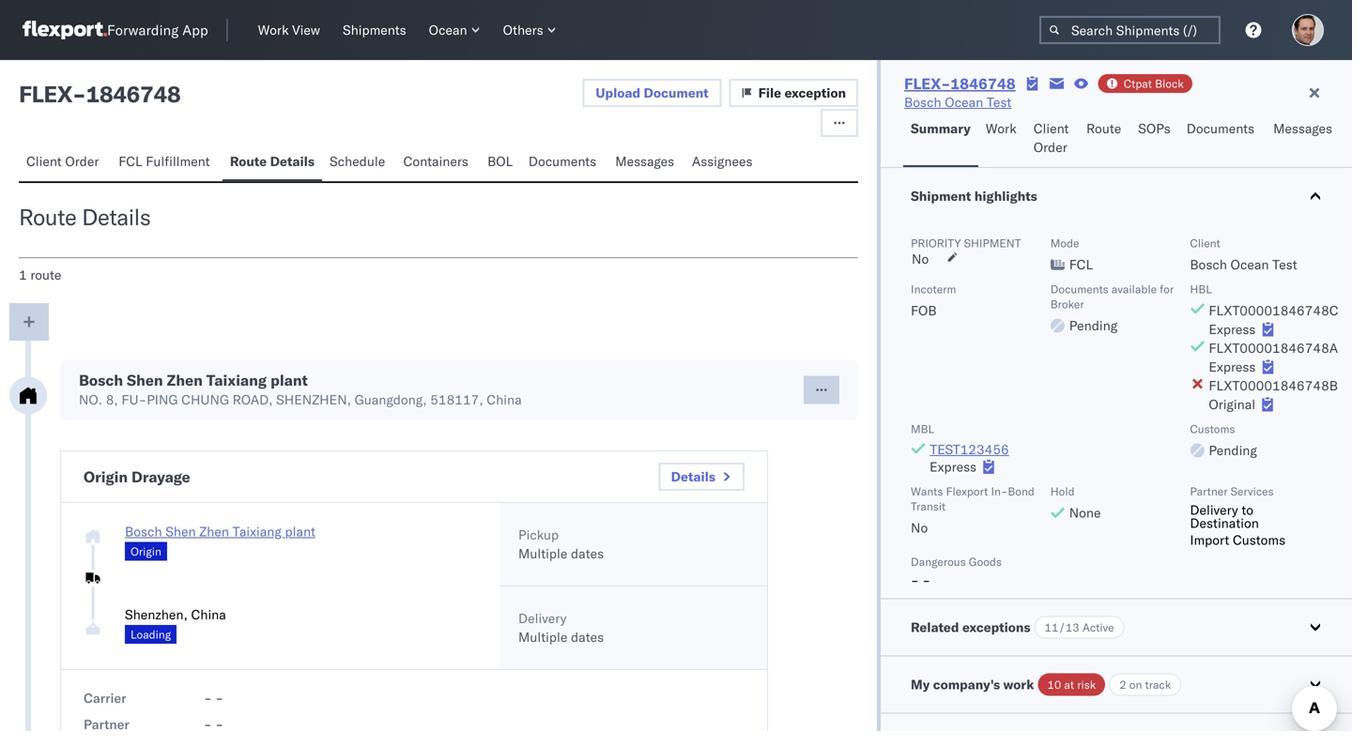 Task type: vqa. For each thing, say whether or not it's contained in the screenshot.
2nd Schedule Pickup from Los Angeles, CA button from the top
no



Task type: describe. For each thing, give the bounding box(es) containing it.
dangerous
[[911, 555, 966, 569]]

exceptions
[[962, 619, 1031, 636]]

risk
[[1077, 678, 1096, 692]]

transit
[[911, 500, 946, 514]]

bosch shen zhen taixiang plant link
[[125, 523, 315, 540]]

documents available for broker
[[1050, 282, 1174, 311]]

mode
[[1050, 236, 1079, 250]]

messages for the rightmost messages button
[[1273, 120, 1332, 137]]

forwarding app link
[[23, 21, 208, 39]]

2 horizontal spatial route
[[1086, 120, 1121, 137]]

hold
[[1050, 485, 1075, 499]]

1 vertical spatial details
[[82, 203, 150, 231]]

shipment highlights
[[911, 188, 1037, 204]]

pending for customs
[[1209, 442, 1257, 459]]

work view link
[[250, 18, 328, 42]]

file exception
[[758, 85, 846, 101]]

1
[[19, 267, 27, 283]]

upload document
[[596, 85, 709, 101]]

client inside client bosch ocean test incoterm fob
[[1190, 236, 1220, 250]]

at
[[1064, 678, 1074, 692]]

route
[[30, 267, 61, 283]]

0 horizontal spatial 1846748
[[86, 80, 181, 108]]

to
[[1242, 502, 1254, 518]]

order for the client order button to the right
[[1034, 139, 1067, 155]]

2
[[1119, 678, 1126, 692]]

work button
[[978, 112, 1026, 167]]

pending for documents available for broker
[[1069, 317, 1118, 334]]

shenzhen,
[[125, 607, 188, 623]]

flxt00001846748a
[[1209, 340, 1338, 356]]

exception
[[785, 85, 846, 101]]

flexport
[[946, 485, 988, 499]]

1 horizontal spatial messages button
[[1266, 112, 1342, 167]]

china inside bosch shen zhen taixiang plant no. 8, fu-ping chung road, shenzhen, guangdong, 518117, china
[[487, 392, 522, 408]]

containers
[[403, 153, 468, 169]]

bosch ocean test link
[[904, 93, 1012, 112]]

ping
[[147, 392, 178, 408]]

mbl
[[911, 422, 934, 436]]

11/13
[[1045, 621, 1080, 635]]

8,
[[106, 392, 118, 408]]

track
[[1145, 678, 1171, 692]]

forwarding
[[107, 21, 179, 39]]

work view
[[258, 22, 320, 38]]

my
[[911, 677, 930, 693]]

none
[[1069, 505, 1101, 521]]

1 vertical spatial ocean
[[945, 94, 983, 110]]

10 at risk
[[1047, 678, 1096, 692]]

test123456
[[930, 441, 1009, 458]]

details button
[[659, 463, 745, 491]]

block
[[1155, 77, 1184, 91]]

10
[[1047, 678, 1061, 692]]

documents for rightmost documents button
[[1187, 120, 1255, 137]]

ocean inside button
[[429, 22, 467, 38]]

upload
[[596, 85, 640, 101]]

guangdong,
[[355, 392, 427, 408]]

chung
[[181, 392, 229, 408]]

fulfillment
[[146, 153, 210, 169]]

2 on track
[[1119, 678, 1171, 692]]

in-
[[991, 485, 1008, 499]]

assignees button
[[684, 145, 763, 181]]

active
[[1082, 621, 1114, 635]]

flexport. image
[[23, 21, 107, 39]]

document
[[644, 85, 709, 101]]

pickup
[[518, 527, 559, 543]]

schedule
[[330, 153, 385, 169]]

destination
[[1190, 515, 1259, 531]]

goods
[[969, 555, 1002, 569]]

flxt00001846748b
[[1209, 377, 1338, 394]]

shen for bosch shen zhen taixiang plant no. 8, fu-ping chung road, shenzhen, guangdong, 518117, china
[[127, 371, 163, 390]]

bosch shen zhen taixiang plant origin
[[125, 523, 315, 559]]

1 vertical spatial route details
[[19, 203, 150, 231]]

delivery inside partner services delivery to destination import customs dangerous goods - -
[[1190, 502, 1238, 518]]

highlights
[[974, 188, 1037, 204]]

11/13 active
[[1045, 621, 1114, 635]]

zhen for bosch shen zhen taixiang plant origin
[[199, 523, 229, 540]]

route details button
[[222, 145, 322, 181]]

loading
[[131, 628, 171, 642]]

0 horizontal spatial test
[[987, 94, 1012, 110]]

messages for left messages button
[[615, 153, 674, 169]]

documents for the leftmost documents button
[[529, 153, 596, 169]]

others
[[503, 22, 543, 38]]

ctpat block
[[1124, 77, 1184, 91]]

1 horizontal spatial client order button
[[1026, 112, 1079, 167]]

0 horizontal spatial client order button
[[19, 145, 111, 181]]

bosch ocean test
[[904, 94, 1012, 110]]

dates for pickup multiple dates
[[571, 546, 604, 562]]

express for flxt00001846748c
[[1209, 321, 1256, 338]]

delivery multiple dates
[[518, 610, 604, 646]]

bosch inside client bosch ocean test incoterm fob
[[1190, 256, 1227, 273]]

shenzhen, china loading
[[125, 607, 226, 642]]

customs inside partner services delivery to destination import customs dangerous goods - -
[[1233, 532, 1286, 548]]

on
[[1129, 678, 1142, 692]]

fob
[[911, 302, 937, 319]]

plant for bosch shen zhen taixiang plant no. 8, fu-ping chung road, shenzhen, guangdong, 518117, china
[[270, 371, 308, 390]]

plant for bosch shen zhen taixiang plant origin
[[285, 523, 315, 540]]

view
[[292, 22, 320, 38]]

pickup multiple dates
[[518, 527, 604, 562]]

upload document button
[[583, 79, 722, 107]]

file
[[758, 85, 781, 101]]

for
[[1160, 282, 1174, 296]]

shenzhen,
[[276, 392, 351, 408]]

1 horizontal spatial documents button
[[1179, 112, 1266, 167]]

work for work
[[986, 120, 1017, 137]]

0 horizontal spatial messages button
[[608, 145, 684, 181]]

summary button
[[903, 112, 978, 167]]

china inside shenzhen, china loading
[[191, 607, 226, 623]]

priority
[[911, 236, 961, 250]]

flex - 1846748
[[19, 80, 181, 108]]

ctpat
[[1124, 77, 1152, 91]]

test inside client bosch ocean test incoterm fob
[[1273, 256, 1297, 273]]

sops
[[1138, 120, 1171, 137]]

route button
[[1079, 112, 1131, 167]]

drayage
[[132, 468, 190, 486]]

summary
[[911, 120, 971, 137]]

hbl
[[1190, 282, 1212, 296]]

others button
[[495, 18, 564, 42]]

fcl fulfillment
[[119, 153, 210, 169]]



Task type: locate. For each thing, give the bounding box(es) containing it.
fu-
[[122, 392, 147, 408]]

2 vertical spatial ocean
[[1231, 256, 1269, 273]]

order for the leftmost the client order button
[[65, 153, 99, 169]]

bosch shen zhen taixiang plant no. 8, fu-ping chung road, shenzhen, guangdong, 518117, china
[[79, 371, 522, 408]]

route
[[1086, 120, 1121, 137], [230, 153, 267, 169], [19, 203, 76, 231]]

2 horizontal spatial client
[[1190, 236, 1220, 250]]

0 vertical spatial route
[[1086, 120, 1121, 137]]

bosch up no.
[[79, 371, 123, 390]]

plant inside bosch shen zhen taixiang plant origin
[[285, 523, 315, 540]]

1 vertical spatial zhen
[[199, 523, 229, 540]]

0 horizontal spatial route details
[[19, 203, 150, 231]]

0 vertical spatial test
[[987, 94, 1012, 110]]

documents
[[1187, 120, 1255, 137], [529, 153, 596, 169], [1050, 282, 1109, 296]]

containers button
[[396, 145, 480, 181]]

shipment
[[964, 236, 1021, 250]]

fcl inside button
[[119, 153, 142, 169]]

1 horizontal spatial client order
[[1034, 120, 1069, 155]]

1 horizontal spatial delivery
[[1190, 502, 1238, 518]]

0 vertical spatial zhen
[[167, 371, 203, 390]]

1 horizontal spatial client
[[1034, 120, 1069, 137]]

2 vertical spatial client
[[1190, 236, 1220, 250]]

bond
[[1008, 485, 1035, 499]]

2 vertical spatial documents
[[1050, 282, 1109, 296]]

zhen inside bosch shen zhen taixiang plant origin
[[199, 523, 229, 540]]

1 horizontal spatial test
[[1273, 256, 1297, 273]]

dates for delivery multiple dates
[[571, 629, 604, 646]]

0 horizontal spatial ocean
[[429, 22, 467, 38]]

route left sops
[[1086, 120, 1121, 137]]

forwarding app
[[107, 21, 208, 39]]

0 horizontal spatial client order
[[26, 153, 99, 169]]

file exception button
[[729, 79, 858, 107], [729, 79, 858, 107]]

2 dates from the top
[[571, 629, 604, 646]]

0 vertical spatial china
[[487, 392, 522, 408]]

1 horizontal spatial work
[[986, 120, 1017, 137]]

0 vertical spatial pending
[[1069, 317, 1118, 334]]

bosch for bosch ocean test
[[904, 94, 941, 110]]

1 vertical spatial shen
[[165, 523, 196, 540]]

china right the '518117,'
[[487, 392, 522, 408]]

client up hbl
[[1190, 236, 1220, 250]]

1 dates from the top
[[571, 546, 604, 562]]

1 vertical spatial no
[[911, 520, 928, 536]]

china
[[487, 392, 522, 408], [191, 607, 226, 623]]

delivery inside delivery multiple dates
[[518, 610, 567, 627]]

2 vertical spatial route
[[19, 203, 76, 231]]

documents button right sops
[[1179, 112, 1266, 167]]

-
[[72, 80, 86, 108], [911, 572, 919, 589], [922, 572, 931, 589], [204, 690, 212, 707], [215, 690, 223, 707]]

fcl down the mode
[[1069, 256, 1093, 273]]

0 horizontal spatial messages
[[615, 153, 674, 169]]

documents for documents available for broker
[[1050, 282, 1109, 296]]

related
[[911, 619, 959, 636]]

work for work view
[[258, 22, 289, 38]]

1 vertical spatial pending
[[1209, 442, 1257, 459]]

0 vertical spatial route details
[[230, 153, 315, 169]]

no inside wants flexport in-bond transit no
[[911, 520, 928, 536]]

fcl for fcl fulfillment
[[119, 153, 142, 169]]

1 horizontal spatial messages
[[1273, 120, 1332, 137]]

pending down broker
[[1069, 317, 1118, 334]]

1 horizontal spatial pending
[[1209, 442, 1257, 459]]

1 horizontal spatial route details
[[230, 153, 315, 169]]

0 vertical spatial express
[[1209, 321, 1256, 338]]

customs down original on the right of page
[[1190, 422, 1235, 436]]

shen for bosch shen zhen taixiang plant origin
[[165, 523, 196, 540]]

1846748 down forwarding
[[86, 80, 181, 108]]

route details up route
[[19, 203, 150, 231]]

no down the "priority"
[[912, 251, 929, 267]]

shipment
[[911, 188, 971, 204]]

messages button
[[1266, 112, 1342, 167], [608, 145, 684, 181]]

documents button right bol
[[521, 145, 608, 181]]

dates
[[571, 546, 604, 562], [571, 629, 604, 646]]

client order button down flex
[[19, 145, 111, 181]]

test up "flxt00001846748c"
[[1273, 256, 1297, 273]]

available
[[1112, 282, 1157, 296]]

client down flex
[[26, 153, 62, 169]]

no
[[912, 251, 929, 267], [911, 520, 928, 536]]

1 vertical spatial china
[[191, 607, 226, 623]]

flex-
[[904, 74, 951, 93]]

route up route
[[19, 203, 76, 231]]

origin up shenzhen,
[[131, 545, 161, 559]]

1 vertical spatial messages
[[615, 153, 674, 169]]

test
[[987, 94, 1012, 110], [1273, 256, 1297, 273]]

0 horizontal spatial client
[[26, 153, 62, 169]]

work down bosch ocean test link
[[986, 120, 1017, 137]]

0 vertical spatial ocean
[[429, 22, 467, 38]]

client order button up highlights
[[1026, 112, 1079, 167]]

zhen
[[167, 371, 203, 390], [199, 523, 229, 540]]

bosch down origin drayage
[[125, 523, 162, 540]]

zhen for bosch shen zhen taixiang plant no. 8, fu-ping chung road, shenzhen, guangdong, 518117, china
[[167, 371, 203, 390]]

1 vertical spatial delivery
[[518, 610, 567, 627]]

1 vertical spatial plant
[[285, 523, 315, 540]]

1 vertical spatial documents
[[529, 153, 596, 169]]

bosch up hbl
[[1190, 256, 1227, 273]]

flxt00001846748c
[[1209, 302, 1339, 319]]

shipments link
[[335, 18, 414, 42]]

pending
[[1069, 317, 1118, 334], [1209, 442, 1257, 459]]

1 horizontal spatial shen
[[165, 523, 196, 540]]

0 horizontal spatial origin
[[84, 468, 128, 486]]

delivery down pickup multiple dates
[[518, 610, 567, 627]]

bosch for bosch shen zhen taixiang plant no. 8, fu-ping chung road, shenzhen, guangdong, 518117, china
[[79, 371, 123, 390]]

0 horizontal spatial work
[[258, 22, 289, 38]]

client order down flex
[[26, 153, 99, 169]]

china right shenzhen,
[[191, 607, 226, 623]]

518117,
[[430, 392, 483, 408]]

fcl
[[119, 153, 142, 169], [1069, 256, 1093, 273]]

taixiang for bosch shen zhen taixiang plant origin
[[232, 523, 282, 540]]

1 vertical spatial customs
[[1233, 532, 1286, 548]]

company's
[[933, 677, 1000, 693]]

taixiang for bosch shen zhen taixiang plant no. 8, fu-ping chung road, shenzhen, guangdong, 518117, china
[[206, 371, 267, 390]]

assignees
[[692, 153, 753, 169]]

0 horizontal spatial documents
[[529, 153, 596, 169]]

client order for the leftmost the client order button
[[26, 153, 99, 169]]

documents right bol button
[[529, 153, 596, 169]]

express
[[1209, 321, 1256, 338], [1209, 359, 1256, 375], [930, 459, 977, 475]]

1 multiple from the top
[[518, 546, 567, 562]]

1 vertical spatial express
[[1209, 359, 1256, 375]]

order right work button
[[1034, 139, 1067, 155]]

0 horizontal spatial delivery
[[518, 610, 567, 627]]

1 horizontal spatial route
[[230, 153, 267, 169]]

taixiang inside bosch shen zhen taixiang plant origin
[[232, 523, 282, 540]]

0 vertical spatial plant
[[270, 371, 308, 390]]

express up original on the right of page
[[1209, 359, 1256, 375]]

client order for the client order button to the right
[[1034, 120, 1069, 155]]

fcl for fcl
[[1069, 256, 1093, 273]]

express down test123456 button
[[930, 459, 977, 475]]

carrier
[[84, 690, 126, 707]]

multiple
[[518, 546, 567, 562], [518, 629, 567, 646]]

0 vertical spatial documents
[[1187, 120, 1255, 137]]

express for flxt00001846748a
[[1209, 359, 1256, 375]]

express up flxt00001846748a
[[1209, 321, 1256, 338]]

delivery
[[1190, 502, 1238, 518], [518, 610, 567, 627]]

0 horizontal spatial pending
[[1069, 317, 1118, 334]]

0 vertical spatial origin
[[84, 468, 128, 486]]

0 horizontal spatial fcl
[[119, 153, 142, 169]]

test up work button
[[987, 94, 1012, 110]]

pending up services
[[1209, 442, 1257, 459]]

0 horizontal spatial shen
[[127, 371, 163, 390]]

0 vertical spatial no
[[912, 251, 929, 267]]

Search Shipments (/) text field
[[1039, 16, 1221, 44]]

ocean down flex-1846748 link
[[945, 94, 983, 110]]

1846748
[[951, 74, 1016, 93], [86, 80, 181, 108]]

import
[[1190, 532, 1229, 548]]

1 vertical spatial fcl
[[1069, 256, 1093, 273]]

fcl left fulfillment
[[119, 153, 142, 169]]

1 horizontal spatial fcl
[[1069, 256, 1093, 273]]

work
[[1003, 677, 1034, 693]]

1 vertical spatial route
[[230, 153, 267, 169]]

route details left schedule
[[230, 153, 315, 169]]

1 horizontal spatial ocean
[[945, 94, 983, 110]]

route right fulfillment
[[230, 153, 267, 169]]

work left the view
[[258, 22, 289, 38]]

multiple for delivery
[[518, 629, 567, 646]]

order inside client order
[[1034, 139, 1067, 155]]

- -
[[204, 690, 223, 707]]

services
[[1231, 485, 1274, 499]]

1 horizontal spatial china
[[487, 392, 522, 408]]

shen up fu-
[[127, 371, 163, 390]]

ocean button
[[421, 18, 488, 42]]

order down flex - 1846748
[[65, 153, 99, 169]]

0 vertical spatial fcl
[[119, 153, 142, 169]]

2 horizontal spatial details
[[671, 469, 716, 485]]

bosch for bosch shen zhen taixiang plant origin
[[125, 523, 162, 540]]

1 route
[[19, 267, 61, 283]]

plant inside bosch shen zhen taixiang plant no. 8, fu-ping chung road, shenzhen, guangdong, 518117, china
[[270, 371, 308, 390]]

0 vertical spatial messages
[[1273, 120, 1332, 137]]

0 vertical spatial multiple
[[518, 546, 567, 562]]

multiple inside delivery multiple dates
[[518, 629, 567, 646]]

work
[[258, 22, 289, 38], [986, 120, 1017, 137]]

schedule button
[[322, 145, 396, 181]]

2 horizontal spatial ocean
[[1231, 256, 1269, 273]]

plant
[[270, 371, 308, 390], [285, 523, 315, 540]]

taixiang inside bosch shen zhen taixiang plant no. 8, fu-ping chung road, shenzhen, guangdong, 518117, china
[[206, 371, 267, 390]]

0 vertical spatial taixiang
[[206, 371, 267, 390]]

2 multiple from the top
[[518, 629, 567, 646]]

ocean up "flxt00001846748c"
[[1231, 256, 1269, 273]]

client order
[[1034, 120, 1069, 155], [26, 153, 99, 169]]

1 horizontal spatial details
[[270, 153, 315, 169]]

1 horizontal spatial documents
[[1050, 282, 1109, 296]]

multiple inside pickup multiple dates
[[518, 546, 567, 562]]

wants
[[911, 485, 943, 499]]

ocean inside client bosch ocean test incoterm fob
[[1231, 256, 1269, 273]]

zhen inside bosch shen zhen taixiang plant no. 8, fu-ping chung road, shenzhen, guangdong, 518117, china
[[167, 371, 203, 390]]

0 vertical spatial client
[[1034, 120, 1069, 137]]

customs down to
[[1233, 532, 1286, 548]]

shen inside bosch shen zhen taixiang plant origin
[[165, 523, 196, 540]]

1 horizontal spatial order
[[1034, 139, 1067, 155]]

bosch down flex-
[[904, 94, 941, 110]]

client order right work button
[[1034, 120, 1069, 155]]

1 vertical spatial dates
[[571, 629, 604, 646]]

bol
[[487, 153, 513, 169]]

work inside button
[[986, 120, 1017, 137]]

multiple for pickup
[[518, 546, 567, 562]]

2 vertical spatial details
[[671, 469, 716, 485]]

0 horizontal spatial order
[[65, 153, 99, 169]]

partner services delivery to destination import customs dangerous goods - -
[[911, 485, 1286, 589]]

1 vertical spatial taixiang
[[232, 523, 282, 540]]

bosch inside bosch shen zhen taixiang plant origin
[[125, 523, 162, 540]]

route details inside route details button
[[230, 153, 315, 169]]

origin
[[84, 468, 128, 486], [131, 545, 161, 559]]

ocean right shipments
[[429, 22, 467, 38]]

1 horizontal spatial 1846748
[[951, 74, 1016, 93]]

bol button
[[480, 145, 521, 181]]

related exceptions
[[911, 619, 1031, 636]]

shen inside bosch shen zhen taixiang plant no. 8, fu-ping chung road, shenzhen, guangdong, 518117, china
[[127, 371, 163, 390]]

documents up broker
[[1050, 282, 1109, 296]]

2 vertical spatial express
[[930, 459, 977, 475]]

no down transit
[[911, 520, 928, 536]]

1 horizontal spatial origin
[[131, 545, 161, 559]]

0 vertical spatial shen
[[127, 371, 163, 390]]

bosch
[[904, 94, 941, 110], [1190, 256, 1227, 273], [79, 371, 123, 390], [125, 523, 162, 540]]

0 vertical spatial work
[[258, 22, 289, 38]]

documents inside documents available for broker
[[1050, 282, 1109, 296]]

client right work button
[[1034, 120, 1069, 137]]

origin left drayage
[[84, 468, 128, 486]]

route details
[[230, 153, 315, 169], [19, 203, 150, 231]]

1 vertical spatial test
[[1273, 256, 1297, 273]]

1846748 up bosch ocean test
[[951, 74, 1016, 93]]

flex-1846748
[[904, 74, 1016, 93]]

0 vertical spatial dates
[[571, 546, 604, 562]]

no.
[[79, 392, 102, 408]]

client bosch ocean test incoterm fob
[[911, 236, 1297, 319]]

documents right sops
[[1187, 120, 1255, 137]]

origin drayage
[[84, 468, 190, 486]]

work inside "link"
[[258, 22, 289, 38]]

0 horizontal spatial china
[[191, 607, 226, 623]]

origin inside bosch shen zhen taixiang plant origin
[[131, 545, 161, 559]]

priority shipment
[[911, 236, 1021, 250]]

1 vertical spatial multiple
[[518, 629, 567, 646]]

1 vertical spatial client
[[26, 153, 62, 169]]

0 horizontal spatial details
[[82, 203, 150, 231]]

fcl fulfillment button
[[111, 145, 222, 181]]

dates inside pickup multiple dates
[[571, 546, 604, 562]]

1 vertical spatial work
[[986, 120, 1017, 137]]

dates inside delivery multiple dates
[[571, 629, 604, 646]]

2 horizontal spatial documents
[[1187, 120, 1255, 137]]

app
[[182, 21, 208, 39]]

bosch inside bosch shen zhen taixiang plant no. 8, fu-ping chung road, shenzhen, guangdong, 518117, china
[[79, 371, 123, 390]]

0 horizontal spatial route
[[19, 203, 76, 231]]

my company's work
[[911, 677, 1034, 693]]

0 horizontal spatial documents button
[[521, 145, 608, 181]]

delivery down partner
[[1190, 502, 1238, 518]]

0 vertical spatial details
[[270, 153, 315, 169]]

0 vertical spatial delivery
[[1190, 502, 1238, 518]]

0 vertical spatial customs
[[1190, 422, 1235, 436]]

1 vertical spatial origin
[[131, 545, 161, 559]]

shen down drayage
[[165, 523, 196, 540]]



